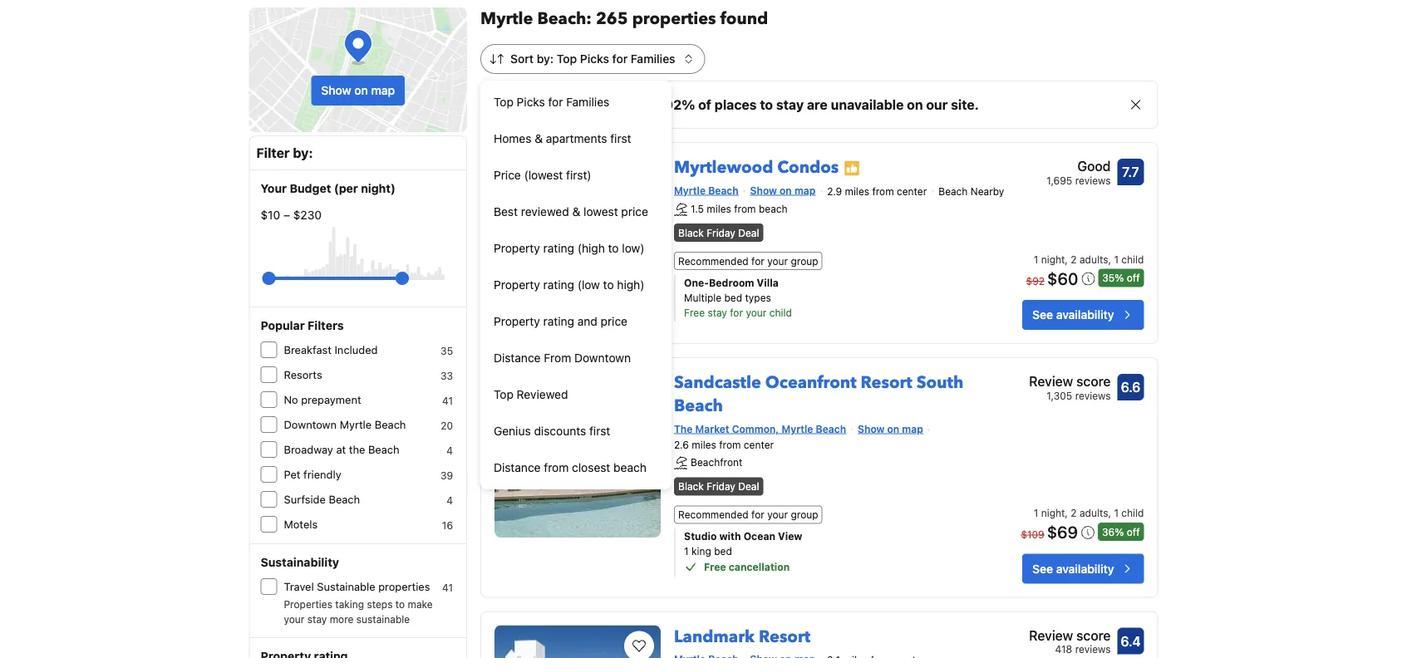 Task type: locate. For each thing, give the bounding box(es) containing it.
this property is part of our preferred partner program. it's committed to providing excellent service and good value. it'll pay us a higher commission if you make a booking. image
[[844, 160, 861, 177], [844, 160, 861, 177]]

downtown
[[575, 351, 631, 365], [284, 419, 337, 431]]

review inside review score 418 reviews
[[1029, 627, 1073, 643]]

review up 1,305
[[1029, 374, 1073, 390]]

beach
[[708, 185, 739, 196], [939, 186, 968, 197], [674, 395, 723, 418], [375, 419, 406, 431], [816, 423, 846, 435], [368, 444, 400, 456], [329, 493, 360, 506]]

bed down bedroom
[[725, 292, 743, 304]]

distance up top reviewed
[[494, 351, 541, 365]]

2 see availability link from the top
[[1023, 554, 1144, 584]]

1 vertical spatial top
[[494, 95, 514, 109]]

see availability down $69
[[1033, 562, 1114, 576]]

homes
[[494, 132, 532, 145]]

child
[[1122, 254, 1144, 265], [770, 307, 792, 319], [1122, 507, 1144, 519]]

reviews down good
[[1076, 175, 1111, 186]]

2 off from the top
[[1127, 526, 1140, 538]]

0 vertical spatial group
[[791, 255, 819, 267]]

motels
[[284, 518, 318, 531]]

rating
[[543, 242, 574, 255], [543, 278, 574, 292], [543, 315, 574, 328]]

popular
[[261, 319, 305, 333]]

2 reviews from the top
[[1076, 390, 1111, 402]]

0 vertical spatial rating
[[543, 242, 574, 255]]

1 availability from the top
[[1056, 308, 1114, 322]]

2 see from the top
[[1033, 562, 1053, 576]]

see availability link for $60
[[1023, 300, 1144, 330]]

1 see availability from the top
[[1033, 308, 1114, 322]]

1 see availability link from the top
[[1023, 300, 1144, 330]]

property for property rating (high to low)
[[494, 242, 540, 255]]

0 vertical spatial show
[[321, 84, 351, 97]]

1 friday from the top
[[707, 227, 736, 239]]

score inside review score 1,305 reviews
[[1077, 374, 1111, 390]]

rating inside button
[[543, 315, 574, 328]]

1 vertical spatial &
[[572, 205, 581, 219]]

& inside best reviewed & lowest price button
[[572, 205, 581, 219]]

see
[[1033, 308, 1053, 322], [1033, 562, 1053, 576]]

1 deal from the top
[[738, 227, 759, 239]]

score left 6.6
[[1077, 374, 1111, 390]]

35%
[[1103, 272, 1124, 284]]

2 vertical spatial rating
[[543, 315, 574, 328]]

,
[[1065, 254, 1068, 265], [1109, 254, 1112, 265], [1065, 507, 1068, 519], [1109, 507, 1112, 519]]

&
[[535, 132, 543, 145], [572, 205, 581, 219]]

beach up market
[[674, 395, 723, 418]]

1 vertical spatial group
[[791, 509, 819, 521]]

2 group from the top
[[791, 509, 819, 521]]

stay inside one-bedroom villa multiple bed types free stay for your child
[[708, 307, 727, 319]]

first
[[610, 132, 632, 145], [589, 424, 611, 438]]

properties taking steps to make your stay more sustainable
[[284, 599, 433, 625]]

sandcastle oceanfront resort south beach link
[[674, 365, 964, 418]]

1 horizontal spatial by:
[[537, 52, 554, 66]]

0 vertical spatial beach
[[759, 204, 788, 215]]

1 vertical spatial friday
[[707, 481, 736, 492]]

site.
[[951, 97, 979, 113]]

group for $69
[[791, 509, 819, 521]]

1 black from the top
[[678, 227, 704, 239]]

0 vertical spatial bed
[[725, 292, 743, 304]]

1 vertical spatial map
[[795, 185, 816, 196]]

child for $69
[[1122, 507, 1144, 519]]

high)
[[617, 278, 645, 292]]

center down the market common, myrtle beach
[[744, 439, 774, 451]]

1 vertical spatial families
[[566, 95, 610, 109]]

1 review from the top
[[1029, 374, 1073, 390]]

south
[[917, 372, 964, 395]]

review score element left 6.4
[[1029, 625, 1111, 645]]

by: right sort
[[537, 52, 554, 66]]

1 horizontal spatial show
[[750, 185, 777, 196]]

2 black from the top
[[678, 481, 704, 492]]

price inside button
[[621, 205, 648, 219]]

1
[[1034, 254, 1039, 265], [1114, 254, 1119, 265], [1034, 507, 1039, 519], [1114, 507, 1119, 519], [684, 546, 689, 557]]

1 vertical spatial reviews
[[1076, 390, 1111, 402]]

adults up 36%
[[1080, 507, 1109, 519]]

0 vertical spatial resort
[[861, 372, 913, 395]]

black down beachfront
[[678, 481, 704, 492]]

property
[[494, 242, 540, 255], [494, 278, 540, 292], [494, 315, 540, 328]]

condos
[[778, 156, 839, 179]]

0 horizontal spatial stay
[[307, 614, 327, 625]]

2 vertical spatial stay
[[307, 614, 327, 625]]

1 black friday deal from the top
[[678, 227, 759, 239]]

0 vertical spatial first
[[610, 132, 632, 145]]

no prepayment
[[284, 394, 361, 406]]

adults for $60
[[1080, 254, 1109, 265]]

0 horizontal spatial resort
[[759, 625, 811, 648]]

recommended
[[678, 255, 749, 267], [678, 509, 749, 521]]

places
[[715, 97, 757, 113]]

1 recommended for your group from the top
[[678, 255, 819, 267]]

from up beachfront
[[719, 439, 741, 451]]

2 2 from the top
[[1071, 507, 1077, 519]]

top for picks
[[494, 95, 514, 109]]

your down properties
[[284, 614, 305, 625]]

top inside button
[[494, 388, 514, 402]]

rating left and at the left top
[[543, 315, 574, 328]]

1 see from the top
[[1033, 308, 1053, 322]]

reviewed
[[517, 388, 568, 402]]

1 vertical spatial 4
[[447, 495, 453, 506]]

included
[[335, 344, 378, 356]]

4
[[447, 445, 453, 456], [447, 495, 453, 506]]

price
[[494, 168, 521, 182]]

1 review score element from the top
[[1029, 372, 1111, 392]]

property up property rating and price
[[494, 278, 540, 292]]

0 vertical spatial 4
[[447, 445, 453, 456]]

families up filters,
[[631, 52, 676, 66]]

1 vertical spatial review
[[1029, 627, 1073, 643]]

4 for broadway at the beach
[[447, 445, 453, 456]]

availability down $60
[[1056, 308, 1114, 322]]

beach right closest
[[614, 461, 647, 475]]

3 rating from the top
[[543, 315, 574, 328]]

(per
[[334, 182, 358, 195]]

market
[[695, 423, 730, 435]]

$60
[[1048, 269, 1079, 288]]

0 horizontal spatial map
[[371, 84, 395, 97]]

1 adults from the top
[[1080, 254, 1109, 265]]

0 vertical spatial reviews
[[1076, 175, 1111, 186]]

1 vertical spatial deal
[[738, 481, 759, 492]]

see availability
[[1033, 308, 1114, 322], [1033, 562, 1114, 576]]

black friday deal down beachfront
[[678, 481, 759, 492]]

your
[[587, 97, 616, 113], [768, 255, 788, 267], [746, 307, 767, 319], [768, 509, 788, 521], [284, 614, 305, 625]]

1 horizontal spatial picks
[[580, 52, 609, 66]]

discounts
[[534, 424, 586, 438]]

to right "(low"
[[603, 278, 614, 292]]

are
[[807, 97, 828, 113]]

1 vertical spatial see
[[1033, 562, 1053, 576]]

group up view
[[791, 509, 819, 521]]

black friday deal down 1.5 miles from beach in the top of the page
[[678, 227, 759, 239]]

0 vertical spatial off
[[1127, 272, 1140, 284]]

$109
[[1021, 529, 1045, 541]]

2.6 miles from center
[[674, 439, 774, 451]]

0 vertical spatial &
[[535, 132, 543, 145]]

1 vertical spatial rating
[[543, 278, 574, 292]]

friday down beachfront
[[707, 481, 736, 492]]

pet
[[284, 468, 301, 481]]

see availability link for $69
[[1023, 554, 1144, 584]]

first up closest
[[589, 424, 611, 438]]

price (lowest first) button
[[481, 157, 672, 194]]

1 vertical spatial downtown
[[284, 419, 337, 431]]

1 group from the top
[[791, 255, 819, 267]]

from left closest
[[544, 461, 569, 475]]

0 vertical spatial see
[[1033, 308, 1053, 322]]

2 1 night , 2 adults , 1 child from the top
[[1034, 507, 1144, 519]]

0 vertical spatial black
[[678, 227, 704, 239]]

to inside properties taking steps to make your stay more sustainable
[[396, 599, 405, 610]]

recommended for your group for $69
[[678, 509, 819, 521]]

price right the lowest
[[621, 205, 648, 219]]

0 vertical spatial free
[[684, 307, 705, 319]]

2 horizontal spatial map
[[902, 423, 923, 435]]

villa
[[757, 277, 779, 289]]

beach down friendly
[[329, 493, 360, 506]]

black down 1.5
[[678, 227, 704, 239]]

reviews for sandcastle oceanfront resort south beach
[[1076, 390, 1111, 402]]

2 adults from the top
[[1080, 507, 1109, 519]]

child up 36% off
[[1122, 507, 1144, 519]]

price inside button
[[601, 315, 628, 328]]

2 score from the top
[[1077, 627, 1111, 643]]

2 41 from the top
[[442, 582, 453, 594]]

top picks for families
[[494, 95, 610, 109]]

0 vertical spatial recommended
[[678, 255, 749, 267]]

1 night from the top
[[1041, 254, 1065, 265]]

free down multiple
[[684, 307, 705, 319]]

0 vertical spatial 41
[[442, 395, 453, 407]]

review score element for sandcastle oceanfront resort south beach
[[1029, 372, 1111, 392]]

41 down 16
[[442, 582, 453, 594]]

to right places
[[760, 97, 773, 113]]

0 horizontal spatial picks
[[517, 95, 545, 109]]

4 up 16
[[447, 495, 453, 506]]

on inside button
[[354, 84, 368, 97]]

0 vertical spatial property
[[494, 242, 540, 255]]

reviews inside review score 1,305 reviews
[[1076, 390, 1111, 402]]

score left 6.4
[[1077, 627, 1111, 643]]

0 vertical spatial distance
[[494, 351, 541, 365]]

0 vertical spatial 2
[[1071, 254, 1077, 265]]

deal down 1.5 miles from beach in the top of the page
[[738, 227, 759, 239]]

families up 'apartments'
[[566, 95, 610, 109]]

1 vertical spatial by:
[[293, 145, 313, 161]]

property rating (high to low)
[[494, 242, 645, 255]]

beachfront
[[691, 457, 743, 469]]

0 vertical spatial review score element
[[1029, 372, 1111, 392]]

top
[[557, 52, 577, 66], [494, 95, 514, 109], [494, 388, 514, 402]]

bed down the with
[[714, 546, 732, 557]]

show
[[321, 84, 351, 97], [750, 185, 777, 196], [858, 423, 885, 435]]

2 vertical spatial show
[[858, 423, 885, 435]]

group up one-bedroom villa link
[[791, 255, 819, 267]]

landmark
[[674, 625, 755, 648]]

the
[[349, 444, 365, 456]]

from inside button
[[544, 461, 569, 475]]

budget
[[290, 182, 331, 195]]

property rating (high to low) button
[[481, 230, 672, 267]]

properties up make
[[378, 581, 430, 593]]

1 vertical spatial show on map
[[750, 185, 816, 196]]

beach for distance from closest beach
[[614, 461, 647, 475]]

2 vertical spatial miles
[[692, 439, 716, 451]]

nearby
[[971, 186, 1005, 197]]

see down $92
[[1033, 308, 1053, 322]]

top down the beach:
[[557, 52, 577, 66]]

0 vertical spatial 1 night , 2 adults , 1 child
[[1034, 254, 1144, 265]]

distance inside button
[[494, 461, 541, 475]]

0 vertical spatial by:
[[537, 52, 554, 66]]

2 up $60
[[1071, 254, 1077, 265]]

36% off
[[1102, 526, 1140, 538]]

0 vertical spatial availability
[[1056, 308, 1114, 322]]

friday for $69
[[707, 481, 736, 492]]

black friday deal for $69
[[678, 481, 759, 492]]

20
[[441, 420, 453, 431]]

2 availability from the top
[[1056, 562, 1114, 576]]

beach nearby
[[939, 186, 1005, 197]]

1 vertical spatial availability
[[1056, 562, 1114, 576]]

off for $60
[[1127, 272, 1140, 284]]

0 horizontal spatial show on map
[[321, 84, 395, 97]]

families inside "button"
[[566, 95, 610, 109]]

properties
[[632, 7, 716, 30], [378, 581, 430, 593]]

1 vertical spatial property
[[494, 278, 540, 292]]

more
[[330, 614, 354, 625]]

41 up 20 on the bottom left of page
[[442, 395, 453, 407]]

bed inside one-bedroom villa multiple bed types free stay for your child
[[725, 292, 743, 304]]

2 vertical spatial reviews
[[1076, 644, 1111, 655]]

off right 35%
[[1127, 272, 1140, 284]]

0 vertical spatial price
[[621, 205, 648, 219]]

downtown down and at the left top
[[575, 351, 631, 365]]

1 vertical spatial see availability
[[1033, 562, 1114, 576]]

2 night from the top
[[1041, 507, 1065, 519]]

3 reviews from the top
[[1076, 644, 1111, 655]]

1 vertical spatial recommended for your group
[[678, 509, 819, 521]]

price right and at the left top
[[601, 315, 628, 328]]

2 vertical spatial show on map
[[858, 423, 923, 435]]

night)
[[361, 182, 396, 195]]

types
[[745, 292, 771, 304]]

& right homes
[[535, 132, 543, 145]]

2 horizontal spatial stay
[[776, 97, 804, 113]]

black friday deal
[[678, 227, 759, 239], [678, 481, 759, 492]]

score inside review score 418 reviews
[[1077, 627, 1111, 643]]

night for $60
[[1041, 254, 1065, 265]]

scored 6.6 element
[[1118, 374, 1144, 401]]

to for high)
[[603, 278, 614, 292]]

review score 1,305 reviews
[[1029, 374, 1111, 402]]

2 distance from the top
[[494, 461, 541, 475]]

downtown up broadway
[[284, 419, 337, 431]]

deal for $60
[[738, 227, 759, 239]]

2 recommended for your group from the top
[[678, 509, 819, 521]]

4 down 20 on the bottom left of page
[[447, 445, 453, 456]]

rating left "(low"
[[543, 278, 574, 292]]

0 horizontal spatial downtown
[[284, 419, 337, 431]]

2 black friday deal from the top
[[678, 481, 759, 492]]

& inside homes & apartments first button
[[535, 132, 543, 145]]

for inside "button"
[[548, 95, 563, 109]]

for up the homes & apartments first
[[548, 95, 563, 109]]

review for sandcastle oceanfront resort south beach
[[1029, 374, 1073, 390]]

child inside one-bedroom villa multiple bed types free stay for your child
[[770, 307, 792, 319]]

off right 36%
[[1127, 526, 1140, 538]]

1 recommended from the top
[[678, 255, 749, 267]]

1 2 from the top
[[1071, 254, 1077, 265]]

41 for travel sustainable properties
[[442, 582, 453, 594]]

night up $69
[[1041, 507, 1065, 519]]

families
[[631, 52, 676, 66], [566, 95, 610, 109]]

beach down myrtlewood condos
[[759, 204, 788, 215]]

2 friday from the top
[[707, 481, 736, 492]]

1 vertical spatial off
[[1127, 526, 1140, 538]]

1 vertical spatial 1 night , 2 adults , 1 child
[[1034, 507, 1144, 519]]

see availability link down $69
[[1023, 554, 1144, 584]]

recommended for $60
[[678, 255, 749, 267]]

from for 2.9
[[872, 186, 894, 197]]

0 vertical spatial properties
[[632, 7, 716, 30]]

2 vertical spatial property
[[494, 315, 540, 328]]

1 1 night , 2 adults , 1 child from the top
[[1034, 254, 1144, 265]]

map inside "show on map" button
[[371, 84, 395, 97]]

properties right 265
[[632, 7, 716, 30]]

sustainable
[[317, 581, 375, 593]]

2 deal from the top
[[738, 481, 759, 492]]

rating for (low
[[543, 278, 574, 292]]

by: right filter
[[293, 145, 313, 161]]

top up homes
[[494, 95, 514, 109]]

0 horizontal spatial show
[[321, 84, 351, 97]]

1 property from the top
[[494, 242, 540, 255]]

0 horizontal spatial beach
[[614, 461, 647, 475]]

0 horizontal spatial families
[[566, 95, 610, 109]]

1 vertical spatial child
[[770, 307, 792, 319]]

1 vertical spatial adults
[[1080, 507, 1109, 519]]

recommended for your group up bedroom
[[678, 255, 819, 267]]

1 vertical spatial free
[[704, 561, 726, 573]]

0 vertical spatial night
[[1041, 254, 1065, 265]]

reviews right 418
[[1076, 644, 1111, 655]]

review up 418
[[1029, 627, 1073, 643]]

1 rating from the top
[[543, 242, 574, 255]]

0 vertical spatial see availability
[[1033, 308, 1114, 322]]

center for $69
[[744, 439, 774, 451]]

free down 1 king bed
[[704, 561, 726, 573]]

1 night , 2 adults , 1 child up 35%
[[1034, 254, 1144, 265]]

group for $60
[[791, 255, 819, 267]]

review score element left 6.6
[[1029, 372, 1111, 392]]

show on map
[[321, 84, 395, 97], [750, 185, 816, 196], [858, 423, 923, 435]]

0 vertical spatial child
[[1122, 254, 1144, 265]]

miles
[[845, 186, 870, 197], [707, 204, 732, 215], [692, 439, 716, 451]]

price
[[621, 205, 648, 219], [601, 315, 628, 328]]

1 off from the top
[[1127, 272, 1140, 284]]

deal for $69
[[738, 481, 759, 492]]

1 vertical spatial night
[[1041, 507, 1065, 519]]

miles right 2.9
[[845, 186, 870, 197]]

by: for sort
[[537, 52, 554, 66]]

property down best
[[494, 242, 540, 255]]

2.9
[[827, 186, 842, 197]]

1 distance from the top
[[494, 351, 541, 365]]

41
[[442, 395, 453, 407], [442, 582, 453, 594]]

2 property from the top
[[494, 278, 540, 292]]

to left make
[[396, 599, 405, 610]]

your up villa
[[768, 255, 788, 267]]

group
[[269, 265, 445, 292]]

1 reviews from the top
[[1076, 175, 1111, 186]]

3 property from the top
[[494, 315, 540, 328]]

0 vertical spatial black friday deal
[[678, 227, 759, 239]]

distance inside button
[[494, 351, 541, 365]]

night
[[1041, 254, 1065, 265], [1041, 507, 1065, 519]]

1 vertical spatial properties
[[378, 581, 430, 593]]

2 recommended from the top
[[678, 509, 749, 521]]

myrtlewood
[[674, 156, 773, 179]]

resort right landmark at the bottom
[[759, 625, 811, 648]]

1 score from the top
[[1077, 374, 1111, 390]]

1 horizontal spatial center
[[897, 186, 927, 197]]

score for landmark resort
[[1077, 627, 1111, 643]]

property rating and price button
[[481, 303, 672, 340]]

studio with ocean view
[[684, 531, 803, 542]]

0 horizontal spatial center
[[744, 439, 774, 451]]

1 vertical spatial price
[[601, 315, 628, 328]]

1 horizontal spatial families
[[631, 52, 676, 66]]

1 horizontal spatial map
[[795, 185, 816, 196]]

and
[[578, 315, 598, 328]]

distance down genius
[[494, 461, 541, 475]]

1 vertical spatial show
[[750, 185, 777, 196]]

review score element for landmark resort
[[1029, 625, 1111, 645]]

1 41 from the top
[[442, 395, 453, 407]]

1 vertical spatial see availability link
[[1023, 554, 1144, 584]]

picks down 265
[[580, 52, 609, 66]]

stay left are
[[776, 97, 804, 113]]

0 vertical spatial adults
[[1080, 254, 1109, 265]]

score
[[1077, 374, 1111, 390], [1077, 627, 1111, 643]]

1.5
[[691, 204, 704, 215]]

review inside review score 1,305 reviews
[[1029, 374, 1073, 390]]

1 horizontal spatial show on map
[[750, 185, 816, 196]]

41 for no prepayment
[[442, 395, 453, 407]]

2 rating from the top
[[543, 278, 574, 292]]

miles down market
[[692, 439, 716, 451]]

1 horizontal spatial stay
[[708, 307, 727, 319]]

resort inside sandcastle oceanfront resort south beach
[[861, 372, 913, 395]]

0 vertical spatial see availability link
[[1023, 300, 1144, 330]]

top inside "button"
[[494, 95, 514, 109]]

0 horizontal spatial &
[[535, 132, 543, 145]]

16
[[442, 520, 453, 531]]

2 horizontal spatial show on map
[[858, 423, 923, 435]]

1 horizontal spatial downtown
[[575, 351, 631, 365]]

reviews right 1,305
[[1076, 390, 1111, 402]]

recommended up the studio
[[678, 509, 749, 521]]

2 see availability from the top
[[1033, 562, 1114, 576]]

0 vertical spatial score
[[1077, 374, 1111, 390]]

property up distance from downtown in the left of the page
[[494, 315, 540, 328]]

0 vertical spatial downtown
[[575, 351, 631, 365]]

stay down properties
[[307, 614, 327, 625]]

first down filters,
[[610, 132, 632, 145]]

0 vertical spatial picks
[[580, 52, 609, 66]]

2 review score element from the top
[[1029, 625, 1111, 645]]

downtown inside distance from downtown button
[[575, 351, 631, 365]]

2 4 from the top
[[447, 495, 453, 506]]

top up genius
[[494, 388, 514, 402]]

see down $109 on the bottom right
[[1033, 562, 1053, 576]]

for
[[612, 52, 628, 66], [548, 95, 563, 109], [752, 255, 765, 267], [730, 307, 743, 319], [752, 509, 765, 521]]

distance from closest beach
[[494, 461, 647, 475]]

review score element
[[1029, 372, 1111, 392], [1029, 625, 1111, 645]]

1 night , 2 adults , 1 child up 36%
[[1034, 507, 1144, 519]]

filters,
[[619, 97, 661, 113]]

0 vertical spatial show on map
[[321, 84, 395, 97]]

to left low)
[[608, 242, 619, 255]]

off
[[1127, 272, 1140, 284], [1127, 526, 1140, 538]]

property inside button
[[494, 315, 540, 328]]

based
[[525, 97, 565, 113]]

1 vertical spatial beach
[[614, 461, 647, 475]]

reviews inside review score 418 reviews
[[1076, 644, 1111, 655]]

beach inside button
[[614, 461, 647, 475]]

2 review from the top
[[1029, 627, 1073, 643]]

, up $60
[[1065, 254, 1068, 265]]

your up view
[[768, 509, 788, 521]]

1 4 from the top
[[447, 445, 453, 456]]

your left filters,
[[587, 97, 616, 113]]

price (lowest first)
[[494, 168, 592, 182]]

myrtle up sort
[[481, 7, 533, 30]]

beach left nearby
[[939, 186, 968, 197]]

make
[[408, 599, 433, 610]]



Task type: describe. For each thing, give the bounding box(es) containing it.
$69
[[1047, 522, 1078, 542]]

1 horizontal spatial properties
[[632, 7, 716, 30]]

friendly
[[304, 468, 341, 481]]

filters
[[308, 319, 344, 333]]

1 up $92
[[1034, 254, 1039, 265]]

from for 2.6
[[719, 439, 741, 451]]

search results updated. myrtle beach: 265 properties found. applied filters: $10 – $230 (per night). element
[[481, 7, 1159, 31]]

myrtlewood condos image
[[495, 156, 661, 323]]

good
[[1078, 158, 1111, 174]]

for down 'myrtle beach: 265 properties found'
[[612, 52, 628, 66]]

property for property rating (low to high)
[[494, 278, 540, 292]]

availability for $69
[[1056, 562, 1114, 576]]

pet friendly
[[284, 468, 341, 481]]

center for $60
[[897, 186, 927, 197]]

sustainability
[[261, 556, 339, 569]]

1 night , 2 adults , 1 child for $60
[[1034, 254, 1144, 265]]

reviews for landmark resort
[[1076, 644, 1111, 655]]

33
[[441, 370, 453, 382]]

at
[[336, 444, 346, 456]]

best
[[494, 205, 518, 219]]

2 for $60
[[1071, 254, 1077, 265]]

92%
[[665, 97, 695, 113]]

prepayment
[[301, 394, 361, 406]]

black for $60
[[678, 227, 704, 239]]

myrtle beach
[[674, 185, 739, 196]]

myrtle down sandcastle oceanfront resort south beach
[[782, 423, 813, 435]]

from for 1.5
[[734, 204, 756, 215]]

1 up $109 on the bottom right
[[1034, 507, 1039, 519]]

score for sandcastle oceanfront resort south beach
[[1077, 374, 1111, 390]]

1 vertical spatial first
[[589, 424, 611, 438]]

travel sustainable properties
[[284, 581, 430, 593]]

black friday deal for $60
[[678, 227, 759, 239]]

map for $60
[[795, 185, 816, 196]]

beach up broadway at the beach
[[375, 419, 406, 431]]

black for $69
[[678, 481, 704, 492]]

your inside properties taking steps to make your stay more sustainable
[[284, 614, 305, 625]]

1 vertical spatial miles
[[707, 204, 732, 215]]

recommended for $69
[[678, 509, 749, 521]]

–
[[283, 208, 290, 222]]

265
[[596, 7, 628, 30]]

rating for (high
[[543, 242, 574, 255]]

lowest
[[584, 205, 618, 219]]

distance for distance from downtown
[[494, 351, 541, 365]]

beach right the
[[368, 444, 400, 456]]

availability for $60
[[1056, 308, 1114, 322]]

myrtle up 1.5
[[674, 185, 706, 196]]

sustainable
[[357, 614, 410, 625]]

sandcastle oceanfront resort south beach image
[[495, 372, 661, 538]]

from
[[544, 351, 571, 365]]

our
[[926, 97, 948, 113]]

reviews inside the good 1,695 reviews
[[1076, 175, 1111, 186]]

1 king bed
[[684, 546, 732, 557]]

best reviewed & lowest price button
[[481, 194, 672, 230]]

top picks for families button
[[481, 84, 672, 121]]

property rating (low to high)
[[494, 278, 645, 292]]

miles for $69
[[692, 439, 716, 451]]

1 night , 2 adults , 1 child for $69
[[1034, 507, 1144, 519]]

1 vertical spatial bed
[[714, 546, 732, 557]]

property for property rating and price
[[494, 315, 540, 328]]

low)
[[622, 242, 645, 255]]

7.7
[[1123, 164, 1140, 180]]

map for $69
[[902, 423, 923, 435]]

, up $69
[[1065, 507, 1068, 519]]

genius discounts first
[[494, 424, 611, 438]]

2 for $69
[[1071, 507, 1077, 519]]

1 left king
[[684, 546, 689, 557]]

418
[[1055, 644, 1073, 655]]

stay inside properties taking steps to make your stay more sustainable
[[307, 614, 327, 625]]

, up 36%
[[1109, 507, 1112, 519]]

1.5 miles from beach
[[691, 204, 788, 215]]

your
[[261, 182, 287, 195]]

property rating (low to high) button
[[481, 267, 672, 303]]

1 up 36%
[[1114, 507, 1119, 519]]

top reviewed button
[[481, 377, 672, 413]]

studio with ocean view link
[[684, 529, 965, 544]]

good 1,695 reviews
[[1047, 158, 1111, 186]]

show for $60
[[750, 185, 777, 196]]

review score 418 reviews
[[1029, 627, 1111, 655]]

top for reviewed
[[494, 388, 514, 402]]

adults for $69
[[1080, 507, 1109, 519]]

surfside beach
[[284, 493, 360, 506]]

6.6
[[1121, 380, 1141, 395]]

(high
[[578, 242, 605, 255]]

0 vertical spatial stay
[[776, 97, 804, 113]]

distance from downtown
[[494, 351, 631, 365]]

show on map button
[[311, 76, 405, 106]]

beach down myrtlewood
[[708, 185, 739, 196]]

off for $69
[[1127, 526, 1140, 538]]

35% off
[[1103, 272, 1140, 284]]

one-bedroom villa link
[[684, 275, 965, 290]]

myrtle up the
[[340, 419, 372, 431]]

, up 35%
[[1109, 254, 1112, 265]]

review for landmark resort
[[1029, 627, 1073, 643]]

$230
[[293, 208, 322, 222]]

39
[[441, 470, 453, 481]]

picks inside the top picks for families "button"
[[517, 95, 545, 109]]

free inside one-bedroom villa multiple bed types free stay for your child
[[684, 307, 705, 319]]

$92
[[1026, 275, 1045, 287]]

see availability for $60
[[1033, 308, 1114, 322]]

genius
[[494, 424, 531, 438]]

scored 6.4 element
[[1118, 628, 1144, 655]]

oceanfront
[[766, 372, 857, 395]]

property rating and price
[[494, 315, 628, 328]]

miles for $60
[[845, 186, 870, 197]]

beach for 1.5 miles from beach
[[759, 204, 788, 215]]

bedroom
[[709, 277, 755, 289]]

based on your filters, 92% of places to stay are unavailable on our site.
[[525, 97, 979, 113]]

see availability for $69
[[1033, 562, 1114, 576]]

downtown myrtle beach
[[284, 419, 406, 431]]

sandcastle
[[674, 372, 761, 395]]

homes & apartments first button
[[481, 121, 672, 157]]

distance from downtown button
[[481, 340, 672, 377]]

filter by:
[[256, 145, 313, 161]]

for up ocean
[[752, 509, 765, 521]]

myrtlewood condos link
[[674, 150, 839, 179]]

sort by: top picks for families
[[511, 52, 676, 66]]

0 vertical spatial top
[[557, 52, 577, 66]]

one-
[[684, 277, 709, 289]]

0 horizontal spatial properties
[[378, 581, 430, 593]]

show for $69
[[858, 423, 885, 435]]

0 vertical spatial families
[[631, 52, 676, 66]]

show on map for $69
[[858, 423, 923, 435]]

taking
[[335, 599, 364, 610]]

to for make
[[396, 599, 405, 610]]

see for $69
[[1033, 562, 1053, 576]]

for up villa
[[752, 255, 765, 267]]

for inside one-bedroom villa multiple bed types free stay for your child
[[730, 307, 743, 319]]

first)
[[566, 168, 592, 182]]

cancellation
[[729, 561, 790, 573]]

(lowest
[[524, 168, 563, 182]]

distance for distance from closest beach
[[494, 461, 541, 475]]

friday for $60
[[707, 227, 736, 239]]

closest
[[572, 461, 611, 475]]

beach inside sandcastle oceanfront resort south beach
[[674, 395, 723, 418]]

studio
[[684, 531, 717, 542]]

top reviewed
[[494, 388, 568, 402]]

36%
[[1102, 526, 1124, 538]]

2.6
[[674, 439, 689, 451]]

your inside one-bedroom villa multiple bed types free stay for your child
[[746, 307, 767, 319]]

genius discounts first button
[[481, 413, 672, 450]]

show on map inside button
[[321, 84, 395, 97]]

recommended for your group for $60
[[678, 255, 819, 267]]

good element
[[1047, 156, 1111, 176]]

2.9 miles from center
[[827, 186, 927, 197]]

rating for and
[[543, 315, 574, 328]]

unavailable
[[831, 97, 904, 113]]

beach down sandcastle oceanfront resort south beach
[[816, 423, 846, 435]]

show on map for $60
[[750, 185, 816, 196]]

myrtle beach: 265 properties found
[[481, 7, 768, 30]]

scored 7.7 element
[[1118, 159, 1144, 185]]

4 for surfside beach
[[447, 495, 453, 506]]

broadway
[[284, 444, 333, 456]]

ocean
[[744, 531, 776, 542]]

landmark resort
[[674, 625, 811, 648]]

$10
[[261, 208, 280, 222]]

child for $60
[[1122, 254, 1144, 265]]

surfside
[[284, 493, 326, 506]]

night for $69
[[1041, 507, 1065, 519]]

to for low)
[[608, 242, 619, 255]]

breakfast
[[284, 344, 332, 356]]

beach:
[[537, 7, 592, 30]]

show inside button
[[321, 84, 351, 97]]

6.4
[[1121, 633, 1141, 649]]

the
[[674, 423, 693, 435]]

1 up 35%
[[1114, 254, 1119, 265]]

by: for filter
[[293, 145, 313, 161]]

see for $60
[[1033, 308, 1053, 322]]

sandcastle oceanfront resort south beach
[[674, 372, 964, 418]]

no
[[284, 394, 298, 406]]



Task type: vqa. For each thing, say whether or not it's contained in the screenshot.
right Downtown
yes



